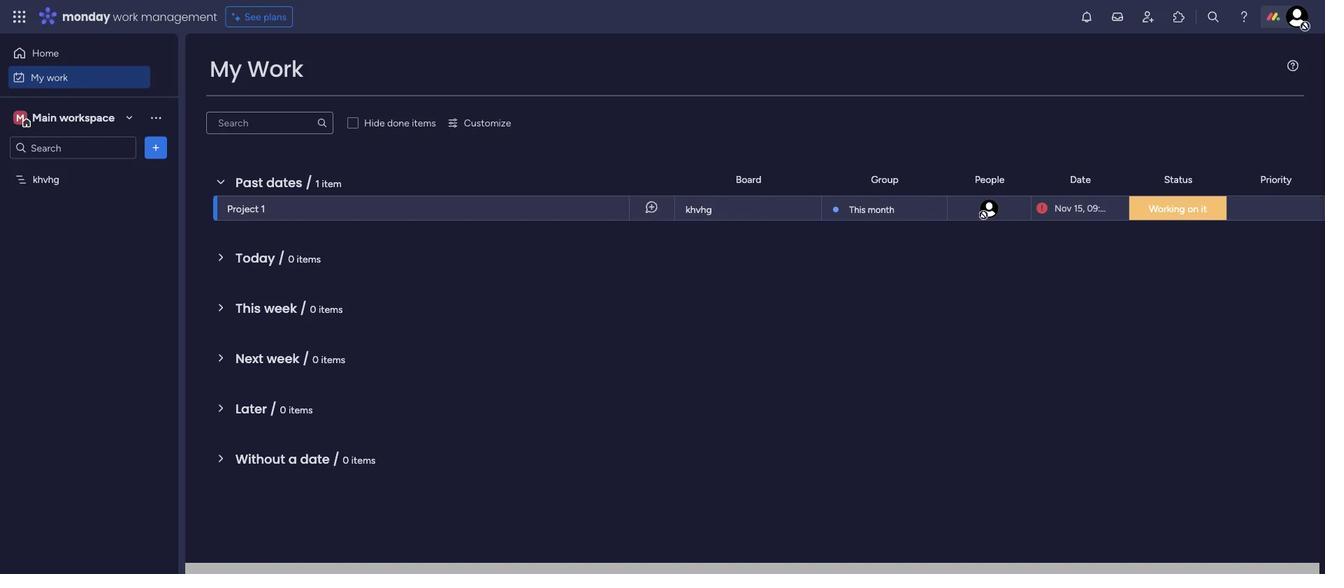 Task type: vqa. For each thing, say whether or not it's contained in the screenshot.
Activity
no



Task type: locate. For each thing, give the bounding box(es) containing it.
select product image
[[13, 10, 27, 24]]

0 vertical spatial 1
[[315, 178, 320, 189]]

1 vertical spatial 1
[[261, 203, 265, 215]]

home button
[[8, 42, 150, 64]]

without a date / 0 items
[[236, 450, 376, 468]]

today
[[236, 249, 275, 267]]

1 vertical spatial week
[[267, 350, 299, 368]]

0 horizontal spatial this
[[236, 300, 261, 317]]

main workspace
[[32, 111, 115, 124]]

option
[[0, 167, 178, 170]]

work inside the my work "button"
[[47, 71, 68, 83]]

priority
[[1261, 174, 1292, 186]]

week down the today / 0 items
[[264, 300, 297, 317]]

workspace selection element
[[13, 109, 117, 128]]

khvhg link
[[684, 196, 813, 222]]

0
[[288, 253, 294, 265], [310, 303, 316, 315], [313, 354, 319, 366], [280, 404, 286, 416], [343, 454, 349, 466]]

15,
[[1074, 203, 1085, 214]]

items inside without a date / 0 items
[[351, 454, 376, 466]]

done
[[387, 117, 409, 129]]

khvhg list box
[[0, 165, 178, 380]]

Search in workspace field
[[29, 140, 117, 156]]

items right date
[[351, 454, 376, 466]]

1 horizontal spatial khvhg
[[686, 204, 712, 216]]

0 up next week / 0 items
[[310, 303, 316, 315]]

work right monday
[[113, 9, 138, 24]]

0 vertical spatial khvhg
[[33, 174, 59, 186]]

work for my
[[47, 71, 68, 83]]

0 right date
[[343, 454, 349, 466]]

09:00
[[1087, 203, 1112, 214]]

gary orlando image up menu icon
[[1286, 6, 1308, 28]]

/
[[306, 174, 312, 192], [278, 249, 285, 267], [300, 300, 307, 317], [303, 350, 309, 368], [270, 400, 277, 418], [333, 450, 339, 468]]

help image
[[1237, 10, 1251, 24]]

my inside "button"
[[31, 71, 44, 83]]

Filter dashboard by text search field
[[206, 112, 333, 134]]

customize button
[[442, 112, 517, 134]]

1 horizontal spatial 1
[[315, 178, 320, 189]]

my down the home
[[31, 71, 44, 83]]

week for this
[[264, 300, 297, 317]]

invite members image
[[1141, 10, 1155, 24]]

my left work
[[210, 53, 242, 85]]

search image
[[317, 117, 328, 129]]

1 horizontal spatial work
[[113, 9, 138, 24]]

week
[[264, 300, 297, 317], [267, 350, 299, 368]]

this for week
[[236, 300, 261, 317]]

1 vertical spatial this
[[236, 300, 261, 317]]

/ left the 'item'
[[306, 174, 312, 192]]

on
[[1188, 203, 1199, 215]]

/ down this week / 0 items
[[303, 350, 309, 368]]

week right next
[[267, 350, 299, 368]]

apps image
[[1172, 10, 1186, 24]]

this for month
[[849, 204, 866, 215]]

items up next week / 0 items
[[319, 303, 343, 315]]

items
[[412, 117, 436, 129], [297, 253, 321, 265], [319, 303, 343, 315], [321, 354, 345, 366], [289, 404, 313, 416], [351, 454, 376, 466]]

0 horizontal spatial khvhg
[[33, 174, 59, 186]]

items right later
[[289, 404, 313, 416]]

v2 overdue deadline image
[[1037, 202, 1048, 215]]

this up next
[[236, 300, 261, 317]]

options image
[[149, 141, 163, 155]]

project 1
[[227, 203, 265, 215]]

this left month
[[849, 204, 866, 215]]

0 right today at the left of page
[[288, 253, 294, 265]]

monday work management
[[62, 9, 217, 24]]

hide done items
[[364, 117, 436, 129]]

past dates / 1 item
[[236, 174, 342, 192]]

1 right project
[[261, 203, 265, 215]]

0 right later
[[280, 404, 286, 416]]

0 vertical spatial gary orlando image
[[1286, 6, 1308, 28]]

0 horizontal spatial my
[[31, 71, 44, 83]]

customize
[[464, 117, 511, 129]]

1 vertical spatial work
[[47, 71, 68, 83]]

my
[[210, 53, 242, 85], [31, 71, 44, 83]]

home
[[32, 47, 59, 59]]

0 inside next week / 0 items
[[313, 354, 319, 366]]

my work
[[31, 71, 68, 83]]

week for next
[[267, 350, 299, 368]]

work for monday
[[113, 9, 138, 24]]

khvhg
[[33, 174, 59, 186], [686, 204, 712, 216]]

/ right later
[[270, 400, 277, 418]]

1 horizontal spatial my
[[210, 53, 242, 85]]

None search field
[[206, 112, 333, 134]]

menu image
[[1288, 60, 1299, 71]]

this
[[849, 204, 866, 215], [236, 300, 261, 317]]

0 vertical spatial week
[[264, 300, 297, 317]]

1 inside 'past dates / 1 item'
[[315, 178, 320, 189]]

1 horizontal spatial this
[[849, 204, 866, 215]]

plans
[[264, 11, 287, 23]]

1
[[315, 178, 320, 189], [261, 203, 265, 215]]

am
[[1114, 203, 1128, 214]]

work down the home
[[47, 71, 68, 83]]

gary orlando image
[[1286, 6, 1308, 28], [979, 199, 1000, 219]]

items inside this week / 0 items
[[319, 303, 343, 315]]

khvhg inside list box
[[33, 174, 59, 186]]

group
[[871, 174, 899, 186]]

0 vertical spatial work
[[113, 9, 138, 24]]

gary orlando image down 'people'
[[979, 199, 1000, 219]]

date
[[1070, 174, 1091, 186]]

later
[[236, 400, 267, 418]]

0 horizontal spatial gary orlando image
[[979, 199, 1000, 219]]

0 horizontal spatial work
[[47, 71, 68, 83]]

past
[[236, 174, 263, 192]]

items right "done"
[[412, 117, 436, 129]]

1 left the 'item'
[[315, 178, 320, 189]]

0 down this week / 0 items
[[313, 354, 319, 366]]

see
[[244, 11, 261, 23]]

work
[[113, 9, 138, 24], [47, 71, 68, 83]]

items down this week / 0 items
[[321, 354, 345, 366]]

/ up next week / 0 items
[[300, 300, 307, 317]]

month
[[868, 204, 895, 215]]

1 vertical spatial gary orlando image
[[979, 199, 1000, 219]]

items up this week / 0 items
[[297, 253, 321, 265]]

0 vertical spatial this
[[849, 204, 866, 215]]



Task type: describe. For each thing, give the bounding box(es) containing it.
items inside later / 0 items
[[289, 404, 313, 416]]

/ right date
[[333, 450, 339, 468]]

item
[[322, 178, 342, 189]]

later / 0 items
[[236, 400, 313, 418]]

hide
[[364, 117, 385, 129]]

0 inside without a date / 0 items
[[343, 454, 349, 466]]

board
[[736, 174, 761, 186]]

0 inside this week / 0 items
[[310, 303, 316, 315]]

status
[[1164, 174, 1193, 186]]

m
[[16, 112, 24, 124]]

my work
[[210, 53, 303, 85]]

monday
[[62, 9, 110, 24]]

nov
[[1055, 203, 1072, 214]]

workspace options image
[[149, 111, 163, 125]]

see plans
[[244, 11, 287, 23]]

my work button
[[8, 66, 150, 88]]

today / 0 items
[[236, 249, 321, 267]]

0 inside the today / 0 items
[[288, 253, 294, 265]]

/ right today at the left of page
[[278, 249, 285, 267]]

inbox image
[[1111, 10, 1125, 24]]

see plans button
[[226, 6, 293, 27]]

main
[[32, 111, 57, 124]]

next
[[236, 350, 263, 368]]

0 horizontal spatial 1
[[261, 203, 265, 215]]

workspace image
[[13, 110, 27, 125]]

items inside next week / 0 items
[[321, 354, 345, 366]]

work
[[247, 53, 303, 85]]

my for my work
[[31, 71, 44, 83]]

items inside the today / 0 items
[[297, 253, 321, 265]]

working on it
[[1149, 203, 1207, 215]]

people
[[975, 174, 1005, 186]]

notifications image
[[1080, 10, 1094, 24]]

workspace
[[59, 111, 115, 124]]

nov 15, 09:00 am
[[1055, 203, 1128, 214]]

0 inside later / 0 items
[[280, 404, 286, 416]]

search everything image
[[1206, 10, 1220, 24]]

working
[[1149, 203, 1185, 215]]

next week / 0 items
[[236, 350, 345, 368]]

1 vertical spatial khvhg
[[686, 204, 712, 216]]

it
[[1201, 203, 1207, 215]]

project
[[227, 203, 259, 215]]

date
[[300, 450, 330, 468]]

without
[[236, 450, 285, 468]]

this month
[[849, 204, 895, 215]]

this week / 0 items
[[236, 300, 343, 317]]

a
[[288, 450, 297, 468]]

1 horizontal spatial gary orlando image
[[1286, 6, 1308, 28]]

my for my work
[[210, 53, 242, 85]]

management
[[141, 9, 217, 24]]

dates
[[266, 174, 302, 192]]



